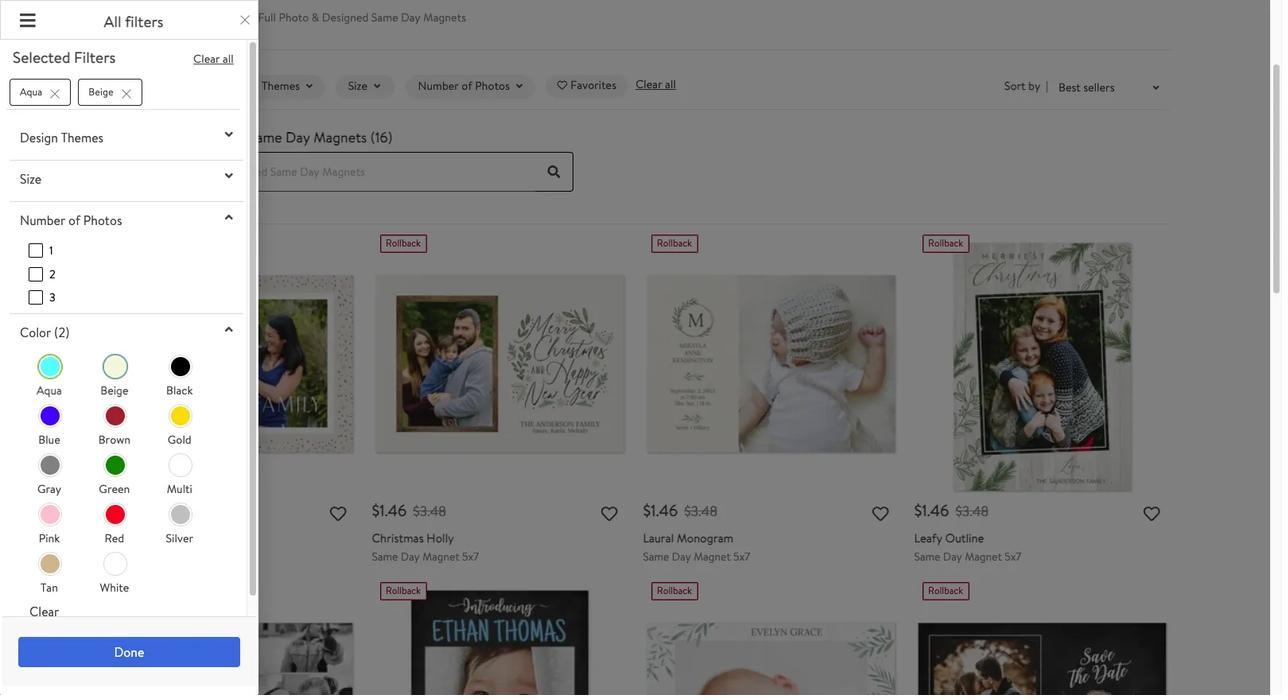 Task type: locate. For each thing, give the bounding box(es) containing it.
2 horizontal spatial &
[[312, 10, 319, 25]]

magnet
[[151, 549, 188, 565], [423, 549, 460, 565], [694, 549, 731, 565], [966, 549, 1003, 565]]

home & gifts link
[[113, 10, 181, 25]]

46 for midnight
[[117, 500, 135, 521]]

1 horizontal spatial designed
[[322, 10, 369, 25]]

same
[[372, 10, 399, 25], [249, 127, 282, 147], [101, 549, 127, 565], [372, 549, 398, 565], [643, 549, 670, 565], [915, 549, 941, 565]]

1 horizontal spatial favorite this design image
[[601, 507, 618, 524]]

design themes for the middle angle down icon
[[225, 78, 300, 94]]

1 horizontal spatial favorite this design image
[[1144, 507, 1161, 524]]

beige right close image
[[89, 84, 114, 99]]

laural
[[643, 530, 674, 547]]

beige image
[[106, 357, 125, 376]]

0 horizontal spatial of
[[68, 212, 80, 229]]

0 horizontal spatial angle down image
[[225, 128, 233, 141]]

of
[[462, 78, 473, 94], [68, 212, 80, 229]]

$ down green
[[101, 500, 109, 521]]

outline
[[946, 530, 985, 547]]

1 . from the left
[[114, 500, 117, 521]]

.
[[114, 500, 117, 521], [385, 500, 388, 521], [656, 500, 660, 521], [928, 500, 931, 521]]

. for leafy
[[928, 500, 931, 521]]

full down close icon
[[107, 127, 129, 147]]

photo right magnets link
[[279, 10, 309, 25]]

clear all link right favorites
[[636, 76, 676, 93]]

favorite this design image
[[873, 507, 889, 524], [1144, 507, 1161, 524]]

themes up full photo & designed same day magnets (16)
[[262, 78, 300, 94]]

magnet down outline
[[966, 549, 1003, 565]]

filters
[[125, 11, 164, 32]]

0 vertical spatial beige
[[89, 84, 114, 99]]

2 favorite this design image from the left
[[601, 507, 618, 524]]

1 vertical spatial photos
[[83, 212, 122, 229]]

0 horizontal spatial size button
[[10, 164, 243, 194]]

same inside leafy outline same day magnet 5x7
[[915, 549, 941, 565]]

color
[[20, 324, 51, 341]]

1 vertical spatial clear
[[636, 76, 663, 92]]

$3.48
[[142, 502, 175, 521], [413, 502, 447, 521], [685, 502, 718, 521], [956, 502, 989, 521]]

clear all link down magnets link
[[193, 51, 234, 67]]

0 vertical spatial all
[[223, 51, 234, 67]]

46
[[117, 500, 135, 521], [388, 500, 407, 521], [660, 500, 678, 521], [931, 500, 950, 521]]

1 vertical spatial beige
[[100, 383, 129, 399]]

&
[[147, 10, 154, 25], [312, 10, 319, 25], [174, 127, 184, 147]]

1 horizontal spatial all
[[133, 78, 146, 94]]

day inside laural monogram same day magnet 5x7
[[672, 549, 691, 565]]

46 for laural
[[660, 500, 678, 521]]

3 5x7 from the left
[[734, 549, 751, 565]]

all filters button
[[104, 70, 206, 104]]

photo down close icon
[[133, 127, 171, 147]]

0 horizontal spatial clear all
[[193, 51, 234, 67]]

1 horizontal spatial full
[[258, 10, 276, 25]]

0 vertical spatial filters
[[74, 47, 116, 68]]

full
[[258, 10, 276, 25], [107, 127, 129, 147]]

46 for leafy
[[931, 500, 950, 521]]

$ for christmas holly
[[372, 500, 380, 521]]

1 vertical spatial clear all link
[[636, 76, 676, 93]]

rollback link
[[101, 583, 356, 696], [372, 583, 628, 696], [643, 583, 899, 696], [915, 583, 1170, 696]]

0 vertical spatial photo
[[279, 10, 309, 25]]

1 horizontal spatial clear
[[193, 51, 220, 67]]

filters
[[74, 47, 116, 68], [149, 78, 180, 94]]

0 vertical spatial aqua
[[20, 84, 42, 99]]

1 horizontal spatial design themes
[[225, 78, 300, 94]]

2 horizontal spatial clear
[[636, 76, 663, 92]]

1 up the leafy
[[923, 500, 928, 521]]

red
[[105, 531, 124, 547]]

1 horizontal spatial themes
[[262, 78, 300, 94]]

filters for all filters
[[149, 78, 180, 94]]

$ 1 . 46 $3.48 up "christmas"
[[372, 500, 447, 521]]

0 horizontal spatial all
[[104, 11, 121, 32]]

full right magnets link
[[258, 10, 276, 25]]

$ for laural monogram
[[643, 500, 651, 521]]

size
[[348, 78, 368, 94], [20, 170, 42, 188]]

0 horizontal spatial themes
[[61, 129, 104, 146]]

2 horizontal spatial angle down image
[[1154, 83, 1160, 94]]

clear right favorites
[[636, 76, 663, 92]]

5x7 for outline
[[1005, 549, 1022, 565]]

beige down the beige image
[[100, 383, 129, 399]]

1 vertical spatial photo
[[133, 127, 171, 147]]

. down green
[[114, 500, 117, 521]]

0 horizontal spatial filters
[[74, 47, 116, 68]]

$3.48 for holly
[[413, 502, 447, 521]]

1
[[49, 243, 53, 259], [109, 500, 114, 521], [380, 500, 385, 521], [651, 500, 656, 521], [923, 500, 928, 521]]

aqua button
[[10, 79, 71, 106]]

done
[[114, 644, 144, 661]]

1 $ 1 . 46 $3.48 from the left
[[101, 500, 175, 521]]

2 favorite this design image from the left
[[1144, 507, 1161, 524]]

magnet inside leafy outline same day magnet 5x7
[[966, 549, 1003, 565]]

all filters
[[133, 78, 183, 94]]

0 horizontal spatial full
[[107, 127, 129, 147]]

size for the leftmost size button
[[20, 170, 42, 188]]

$ for leafy outline
[[915, 500, 923, 521]]

$ 1 . 46 $3.48 for laural
[[643, 500, 718, 521]]

2 5x7 from the left
[[462, 549, 479, 565]]

4 $ from the left
[[915, 500, 923, 521]]

2 46 from the left
[[388, 500, 407, 521]]

1 vertical spatial number of photos
[[20, 212, 122, 229]]

1 $3.48 from the left
[[142, 502, 175, 521]]

beige inside clear menu
[[100, 383, 129, 399]]

magnet down holly
[[423, 549, 460, 565]]

3 $3.48 from the left
[[685, 502, 718, 521]]

filters right close icon
[[149, 78, 180, 94]]

2 $3.48 from the left
[[413, 502, 447, 521]]

0 vertical spatial of
[[462, 78, 473, 94]]

beige button
[[78, 79, 142, 106]]

0 horizontal spatial number
[[20, 212, 65, 229]]

0 horizontal spatial designed
[[187, 127, 245, 147]]

photo
[[279, 10, 309, 25], [133, 127, 171, 147]]

5x7 inside the "christmas holly same day magnet 5x7"
[[462, 549, 479, 565]]

1 vertical spatial filters
[[149, 78, 180, 94]]

0 horizontal spatial magnets
[[198, 10, 241, 25]]

all inside all filters button
[[133, 78, 146, 94]]

5x7 for holly
[[462, 549, 479, 565]]

1 horizontal spatial photo
[[279, 10, 309, 25]]

$
[[101, 500, 109, 521], [372, 500, 380, 521], [643, 500, 651, 521], [915, 500, 923, 521]]

1 5x7 from the left
[[191, 549, 208, 565]]

1 horizontal spatial design
[[225, 78, 259, 94]]

0 horizontal spatial all
[[223, 51, 234, 67]]

$3.48 up "faith"
[[142, 502, 175, 521]]

white
[[100, 580, 129, 596]]

clear menu
[[10, 355, 243, 622]]

0 vertical spatial number
[[418, 78, 459, 94]]

4 magnet from the left
[[966, 549, 1003, 565]]

by
[[1029, 78, 1041, 94]]

selected filters
[[13, 47, 116, 68]]

design themes down close image
[[20, 129, 104, 146]]

1 vertical spatial clear all
[[636, 76, 676, 92]]

aqua down aqua icon on the left bottom of page
[[37, 383, 62, 399]]

design themes up full photo & designed same day magnets (16)
[[225, 78, 300, 94]]

all down magnets link
[[223, 51, 234, 67]]

1 horizontal spatial photos
[[475, 78, 510, 94]]

all right favorites
[[665, 76, 676, 92]]

$ up the leafy
[[915, 500, 923, 521]]

(16)
[[371, 127, 393, 147]]

number
[[418, 78, 459, 94], [20, 212, 65, 229]]

size up 1 "link"
[[20, 170, 42, 188]]

4 . from the left
[[928, 500, 931, 521]]

1 horizontal spatial all
[[665, 76, 676, 92]]

46 up the laural
[[660, 500, 678, 521]]

5x7 inside leafy outline same day magnet 5x7
[[1005, 549, 1022, 565]]

1 $ from the left
[[101, 500, 109, 521]]

4 $ 1 . 46 $3.48 from the left
[[915, 500, 989, 521]]

filters up beige button
[[74, 47, 116, 68]]

red image
[[106, 505, 125, 524]]

1 vertical spatial aqua
[[37, 383, 62, 399]]

2
[[49, 266, 55, 282]]

$ 1 . 46 $3.48 for christmas
[[372, 500, 447, 521]]

angle down image up angle up image
[[225, 169, 233, 182]]

1 horizontal spatial magnets
[[314, 127, 367, 147]]

3 $ from the left
[[643, 500, 651, 521]]

blue
[[38, 432, 60, 448]]

1 vertical spatial all
[[133, 78, 146, 94]]

1 46 from the left
[[117, 500, 135, 521]]

1 vertical spatial size button
[[10, 164, 243, 194]]

0 horizontal spatial angle down image
[[225, 169, 233, 182]]

midnight
[[101, 530, 147, 547]]

day inside midnight faith same day magnet 5x7
[[130, 549, 149, 565]]

1 vertical spatial size
[[20, 170, 42, 188]]

all down filters in the left top of the page
[[133, 78, 146, 94]]

black
[[166, 383, 193, 399]]

clear
[[193, 51, 220, 67], [636, 76, 663, 92], [29, 603, 59, 621]]

2 $ from the left
[[372, 500, 380, 521]]

0 vertical spatial all
[[104, 11, 121, 32]]

designed
[[322, 10, 369, 25], [187, 127, 245, 147]]

1 horizontal spatial number
[[418, 78, 459, 94]]

0 vertical spatial size
[[348, 78, 368, 94]]

1 vertical spatial design
[[20, 129, 58, 146]]

2 vertical spatial clear
[[29, 603, 59, 621]]

3 46 from the left
[[660, 500, 678, 521]]

all left filters in the left top of the page
[[104, 11, 121, 32]]

magnet inside laural monogram same day magnet 5x7
[[694, 549, 731, 565]]

1 up the laural
[[651, 500, 656, 521]]

1 up "christmas"
[[380, 500, 385, 521]]

0 vertical spatial design themes
[[225, 78, 300, 94]]

0 horizontal spatial design
[[20, 129, 58, 146]]

1 vertical spatial number
[[20, 212, 65, 229]]

photos
[[475, 78, 510, 94], [83, 212, 122, 229]]

clear all
[[193, 51, 234, 67], [636, 76, 676, 92]]

4 rollback link from the left
[[915, 583, 1170, 696]]

aqua down selected
[[20, 84, 42, 99]]

filters inside all filters button
[[149, 78, 180, 94]]

0 vertical spatial number of photos
[[418, 78, 510, 94]]

laural monogram same day magnet 5x7
[[643, 530, 751, 565]]

0 vertical spatial full
[[258, 10, 276, 25]]

home
[[113, 10, 144, 25]]

. up the laural
[[656, 500, 660, 521]]

leafy outline same day magnet 5x7
[[915, 530, 1022, 565]]

angle down image up (16) at the top left of page
[[374, 82, 381, 92]]

angle up image
[[225, 211, 233, 223]]

5x7 inside laural monogram same day magnet 5x7
[[734, 549, 751, 565]]

0 horizontal spatial size
[[20, 170, 42, 188]]

5x7 inside midnight faith same day magnet 5x7
[[191, 549, 208, 565]]

1 favorite this design image from the left
[[873, 507, 889, 524]]

$3.48 for faith
[[142, 502, 175, 521]]

46 up "christmas"
[[388, 500, 407, 521]]

magnet down monogram
[[694, 549, 731, 565]]

1 vertical spatial all
[[665, 76, 676, 92]]

$ up "christmas"
[[372, 500, 380, 521]]

$ up the laural
[[643, 500, 651, 521]]

1 vertical spatial full
[[107, 127, 129, 147]]

4 46 from the left
[[931, 500, 950, 521]]

$ 1 . 46 $3.48 up the laural
[[643, 500, 718, 521]]

done button
[[18, 637, 240, 667]]

4 5x7 from the left
[[1005, 549, 1022, 565]]

full for full photo & designed same day magnets
[[258, 10, 276, 25]]

$ 1 . 46 $3.48
[[101, 500, 175, 521], [372, 500, 447, 521], [643, 500, 718, 521], [915, 500, 989, 521]]

1 horizontal spatial filters
[[149, 78, 180, 94]]

1 favorite this design image from the left
[[330, 507, 347, 524]]

1 horizontal spatial clear all link
[[636, 76, 676, 93]]

green
[[99, 482, 130, 498]]

$3.48 up monogram
[[685, 502, 718, 521]]

5x7
[[191, 549, 208, 565], [462, 549, 479, 565], [734, 549, 751, 565], [1005, 549, 1022, 565]]

$ 1 . 46 $3.48 up outline
[[915, 500, 989, 521]]

size down full photo & designed same day magnets
[[348, 78, 368, 94]]

number for rightmost angle down image
[[418, 78, 459, 94]]

rollback
[[386, 237, 421, 250], [657, 237, 693, 250], [929, 237, 964, 250], [115, 584, 150, 598], [386, 584, 421, 598], [657, 584, 693, 598], [929, 584, 964, 598]]

. up the leafy
[[928, 500, 931, 521]]

angle down image left heart "image"
[[517, 82, 523, 92]]

2 magnet from the left
[[423, 549, 460, 565]]

clear all link
[[193, 51, 234, 67], [636, 76, 676, 93]]

brown
[[98, 432, 131, 448]]

beige
[[89, 84, 114, 99], [100, 383, 129, 399]]

aqua
[[20, 84, 42, 99], [37, 383, 62, 399]]

clear down magnets link
[[193, 51, 220, 67]]

photo for full photo & designed same day magnets
[[279, 10, 309, 25]]

favorite this design image
[[330, 507, 347, 524], [601, 507, 618, 524]]

best
[[1059, 79, 1081, 95]]

magnet for christmas holly
[[423, 549, 460, 565]]

3 $ 1 . 46 $3.48 from the left
[[643, 500, 718, 521]]

magnet inside midnight faith same day magnet 5x7
[[151, 549, 188, 565]]

design themes
[[225, 78, 300, 94], [20, 129, 104, 146]]

design up full photo & designed same day magnets (16)
[[225, 78, 259, 94]]

0 vertical spatial design
[[225, 78, 259, 94]]

46 up the leafy
[[931, 500, 950, 521]]

angle down image for size button to the top
[[374, 82, 381, 92]]

themes down close image
[[61, 129, 104, 146]]

design
[[225, 78, 259, 94], [20, 129, 58, 146]]

3 magnet from the left
[[694, 549, 731, 565]]

clear down tan
[[29, 603, 59, 621]]

3
[[49, 290, 55, 306]]

same for laural monogram
[[643, 549, 670, 565]]

design for leftmost angle down icon
[[20, 129, 58, 146]]

1 horizontal spatial angle down image
[[374, 82, 381, 92]]

day inside leafy outline same day magnet 5x7
[[944, 549, 963, 565]]

1 vertical spatial designed
[[187, 127, 245, 147]]

size button
[[336, 75, 395, 99], [10, 164, 243, 194]]

2 horizontal spatial magnets
[[424, 10, 466, 25]]

1 horizontal spatial size
[[348, 78, 368, 94]]

sort-select element
[[1005, 78, 1049, 95]]

gifts
[[157, 10, 181, 25]]

3 . from the left
[[656, 500, 660, 521]]

1 magnet from the left
[[151, 549, 188, 565]]

0 vertical spatial clear all
[[193, 51, 234, 67]]

0 horizontal spatial clear all link
[[193, 51, 234, 67]]

clear all right favorites
[[636, 76, 676, 92]]

$3.48 up holly
[[413, 502, 447, 521]]

clear all down magnets link
[[193, 51, 234, 67]]

number of photos
[[418, 78, 510, 94], [20, 212, 122, 229]]

magnets
[[198, 10, 241, 25], [424, 10, 466, 25], [314, 127, 367, 147]]

best sellers button
[[1049, 71, 1170, 102]]

1 vertical spatial design themes
[[20, 129, 104, 146]]

heart image
[[558, 81, 568, 91]]

1 horizontal spatial size button
[[336, 75, 395, 99]]

0 horizontal spatial favorite this design image
[[873, 507, 889, 524]]

4 $3.48 from the left
[[956, 502, 989, 521]]

aqua image
[[41, 357, 60, 376]]

same inside laural monogram same day magnet 5x7
[[643, 549, 670, 565]]

0 horizontal spatial photos
[[83, 212, 122, 229]]

angle down image
[[374, 82, 381, 92], [517, 82, 523, 92], [225, 169, 233, 182]]

same inside midnight faith same day magnet 5x7
[[101, 549, 127, 565]]

. up "christmas"
[[385, 500, 388, 521]]

angle up image
[[225, 323, 233, 336]]

0 vertical spatial designed
[[322, 10, 369, 25]]

0 horizontal spatial clear
[[29, 603, 59, 621]]

green image
[[106, 456, 125, 475]]

1 vertical spatial of
[[68, 212, 80, 229]]

day for christmas holly
[[401, 549, 420, 565]]

all for all filters
[[104, 11, 121, 32]]

2 $ 1 . 46 $3.48 from the left
[[372, 500, 447, 521]]

$3.48 up outline
[[956, 502, 989, 521]]

$ 1 . 46 $3.48 up midnight at the left bottom of page
[[101, 500, 175, 521]]

1 for leafy outline
[[923, 500, 928, 521]]

all
[[223, 51, 234, 67], [665, 76, 676, 92]]

photo for full photo & designed same day magnets (16)
[[133, 127, 171, 147]]

angle down image
[[306, 82, 313, 92], [1154, 83, 1160, 94], [225, 128, 233, 141]]

1 horizontal spatial clear all
[[636, 76, 676, 92]]

beige inside button
[[89, 84, 114, 99]]

themes
[[262, 78, 300, 94], [61, 129, 104, 146]]

1 link
[[29, 243, 53, 259]]

all for all filters
[[133, 78, 146, 94]]

0 horizontal spatial number of photos
[[20, 212, 122, 229]]

2 . from the left
[[385, 500, 388, 521]]

0 vertical spatial clear all link
[[193, 51, 234, 67]]

3 rollback link from the left
[[643, 583, 899, 696]]

1 for midnight faith
[[109, 500, 114, 521]]

magnets for full photo & designed same day magnets (16)
[[314, 127, 367, 147]]

1 down green
[[109, 500, 114, 521]]

1 horizontal spatial number of photos
[[418, 78, 510, 94]]

0 horizontal spatial design themes
[[20, 129, 104, 146]]

design down aqua button on the top left
[[20, 129, 58, 146]]

1 horizontal spatial &
[[174, 127, 184, 147]]

& for full photo & designed same day magnets (16)
[[174, 127, 184, 147]]

46 down green
[[117, 500, 135, 521]]

0 vertical spatial photos
[[475, 78, 510, 94]]

same inside the "christmas holly same day magnet 5x7"
[[372, 549, 398, 565]]

0 horizontal spatial photo
[[133, 127, 171, 147]]

magnet down "faith"
[[151, 549, 188, 565]]

all
[[104, 11, 121, 32], [133, 78, 146, 94]]

aqua inside button
[[20, 84, 42, 99]]

magnets for full photo & designed same day magnets
[[424, 10, 466, 25]]

magnet inside the "christmas holly same day magnet 5x7"
[[423, 549, 460, 565]]

magnet for leafy outline
[[966, 549, 1003, 565]]

0 horizontal spatial favorite this design image
[[330, 507, 347, 524]]

magnets link
[[198, 10, 241, 25]]

day
[[401, 10, 421, 25], [286, 127, 310, 147], [130, 549, 149, 565], [401, 549, 420, 565], [672, 549, 691, 565], [944, 549, 963, 565]]

day inside the "christmas holly same day magnet 5x7"
[[401, 549, 420, 565]]

1 up 2
[[49, 243, 53, 259]]



Task type: vqa. For each thing, say whether or not it's contained in the screenshot.
Holly
yes



Task type: describe. For each thing, give the bounding box(es) containing it.
1 for laural monogram
[[651, 500, 656, 521]]

clear inside button
[[29, 603, 59, 621]]

faith
[[150, 530, 176, 547]]

0 horizontal spatial &
[[147, 10, 154, 25]]

$ 1 . 46 $3.48 for midnight
[[101, 500, 175, 521]]

black image
[[171, 357, 190, 376]]

favorite this design image for christmas holly
[[601, 507, 618, 524]]

same for midnight faith
[[101, 549, 127, 565]]

day for laural monogram
[[672, 549, 691, 565]]

gray
[[37, 482, 61, 498]]

christmas holly same day magnet 5x7
[[372, 530, 479, 565]]

sort
[[1005, 78, 1026, 94]]

favorite this design image for leafy outline
[[1144, 507, 1161, 524]]

number for angle up image
[[20, 212, 65, 229]]

1 2 3
[[49, 243, 55, 306]]

$3.48 for monogram
[[685, 502, 718, 521]]

magnet for laural monogram
[[694, 549, 731, 565]]

designed for full photo & designed same day magnets (16)
[[187, 127, 245, 147]]

2 link
[[29, 266, 55, 282]]

home & gifts
[[113, 10, 181, 25]]

size for size button to the top
[[348, 78, 368, 94]]

$ 1 . 46 $3.48 for leafy
[[915, 500, 989, 521]]

sellers
[[1084, 79, 1115, 95]]

holly
[[427, 530, 454, 547]]

(2)
[[54, 324, 70, 341]]

design for the middle angle down icon
[[225, 78, 259, 94]]

1 vertical spatial themes
[[61, 129, 104, 146]]

5x7 for faith
[[191, 549, 208, 565]]

silver
[[166, 531, 193, 547]]

1 inside 1 2 3
[[49, 243, 53, 259]]

bars image
[[20, 12, 36, 30]]

close image
[[114, 87, 139, 100]]

brown image
[[106, 407, 125, 426]]

aqua inside clear menu
[[37, 383, 62, 399]]

photos for angle up image
[[83, 212, 122, 229]]

gold
[[168, 432, 192, 448]]

close image
[[42, 87, 68, 100]]

full for full photo & designed same day magnets (16)
[[107, 127, 129, 147]]

midnight faith same day magnet 5x7
[[101, 530, 208, 565]]

filters for selected filters
[[74, 47, 116, 68]]

design themes for leftmost angle down icon
[[20, 129, 104, 146]]

angle down image inside best sellers button
[[1154, 83, 1160, 94]]

all filters
[[104, 11, 164, 32]]

$ for midnight faith
[[101, 500, 109, 521]]

multi
[[167, 482, 193, 498]]

1 horizontal spatial of
[[462, 78, 473, 94]]

multi image
[[171, 456, 190, 475]]

silver image
[[171, 505, 190, 524]]

selected
[[13, 47, 70, 68]]

color (2)
[[20, 324, 70, 341]]

day for midnight faith
[[130, 549, 149, 565]]

$3.48 for outline
[[956, 502, 989, 521]]

best sellers
[[1059, 79, 1115, 95]]

same for leafy outline
[[915, 549, 941, 565]]

tan
[[41, 580, 58, 596]]

2 rollback link from the left
[[372, 583, 628, 696]]

. for christmas
[[385, 500, 388, 521]]

1 for christmas holly
[[380, 500, 385, 521]]

same for christmas holly
[[372, 549, 398, 565]]

clear button
[[29, 602, 60, 622]]

clear all for the topmost clear all link
[[193, 51, 234, 67]]

. for laural
[[656, 500, 660, 521]]

sort by |
[[1005, 78, 1049, 94]]

favorite this design image for midnight faith
[[330, 507, 347, 524]]

46 for christmas
[[388, 500, 407, 521]]

1 rollback link from the left
[[101, 583, 356, 696]]

favorites
[[571, 78, 617, 93]]

pink
[[39, 531, 60, 547]]

angle down image for the leftmost size button
[[225, 169, 233, 182]]

2 horizontal spatial angle down image
[[517, 82, 523, 92]]

favorite this design image for laural monogram
[[873, 507, 889, 524]]

3 link
[[29, 290, 55, 306]]

designed for full photo & designed same day magnets
[[322, 10, 369, 25]]

all for the topmost clear all link
[[223, 51, 234, 67]]

gold image
[[171, 407, 190, 426]]

monogram
[[677, 530, 734, 547]]

all for the bottom clear all link
[[665, 76, 676, 92]]

pink image
[[41, 505, 60, 524]]

magnet for midnight faith
[[151, 549, 188, 565]]

christmas
[[372, 530, 424, 547]]

white image
[[106, 555, 125, 574]]

full photo & designed same day magnets
[[258, 10, 466, 25]]

clear all for the bottom clear all link
[[636, 76, 676, 92]]

blue image
[[41, 407, 60, 426]]

|
[[1047, 78, 1049, 94]]

1 horizontal spatial angle down image
[[306, 82, 313, 92]]

tan image
[[41, 555, 60, 574]]

gray image
[[41, 456, 60, 475]]

Search Full Photo & Designed Same Day Magnets search field
[[107, 152, 536, 192]]

full photo & designed same day magnets (16)
[[107, 127, 393, 147]]

& for full photo & designed same day magnets
[[312, 10, 319, 25]]

. for midnight
[[114, 500, 117, 521]]

0 vertical spatial clear
[[193, 51, 220, 67]]

photos for rightmost angle down image
[[475, 78, 510, 94]]

0 vertical spatial themes
[[262, 78, 300, 94]]

day for leafy outline
[[944, 549, 963, 565]]

5x7 for monogram
[[734, 549, 751, 565]]

leafy
[[915, 530, 943, 547]]

0 vertical spatial size button
[[336, 75, 395, 99]]



